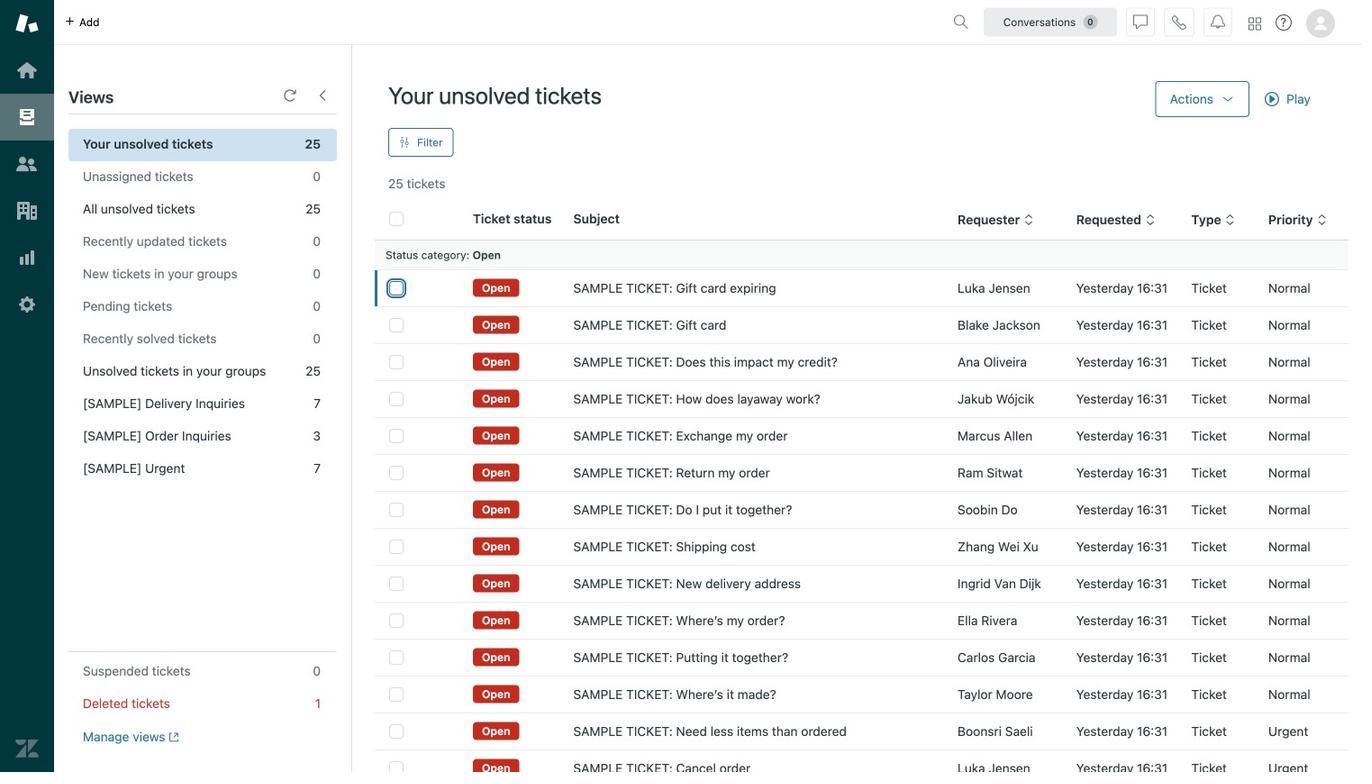 Task type: describe. For each thing, give the bounding box(es) containing it.
5 row from the top
[[375, 418, 1349, 455]]

get started image
[[15, 59, 39, 82]]

hide panel views image
[[315, 88, 330, 103]]

get help image
[[1276, 14, 1293, 31]]

6 row from the top
[[375, 455, 1349, 492]]

admin image
[[15, 293, 39, 316]]

13 row from the top
[[375, 713, 1349, 750]]

button displays agent's chat status as invisible. image
[[1134, 15, 1148, 29]]

zendesk support image
[[15, 12, 39, 35]]

12 row from the top
[[375, 676, 1349, 713]]

notifications image
[[1211, 15, 1226, 29]]

10 row from the top
[[375, 603, 1349, 640]]

1 row from the top
[[375, 270, 1349, 307]]

8 row from the top
[[375, 529, 1349, 566]]

3 row from the top
[[375, 344, 1349, 381]]

7 row from the top
[[375, 492, 1349, 529]]

zendesk image
[[15, 737, 39, 761]]



Task type: locate. For each thing, give the bounding box(es) containing it.
11 row from the top
[[375, 640, 1349, 676]]

zendesk products image
[[1249, 18, 1262, 30]]

4 row from the top
[[375, 381, 1349, 418]]

14 row from the top
[[375, 750, 1349, 772]]

reporting image
[[15, 246, 39, 270]]

organizations image
[[15, 199, 39, 223]]

main element
[[0, 0, 54, 772]]

opens in a new tab image
[[165, 732, 179, 743]]

refresh views pane image
[[283, 88, 297, 103]]

customers image
[[15, 152, 39, 176]]

2 row from the top
[[375, 307, 1349, 344]]

views image
[[15, 105, 39, 129]]

9 row from the top
[[375, 566, 1349, 603]]

row
[[375, 270, 1349, 307], [375, 307, 1349, 344], [375, 344, 1349, 381], [375, 381, 1349, 418], [375, 418, 1349, 455], [375, 455, 1349, 492], [375, 492, 1349, 529], [375, 529, 1349, 566], [375, 566, 1349, 603], [375, 603, 1349, 640], [375, 640, 1349, 676], [375, 676, 1349, 713], [375, 713, 1349, 750], [375, 750, 1349, 772]]



